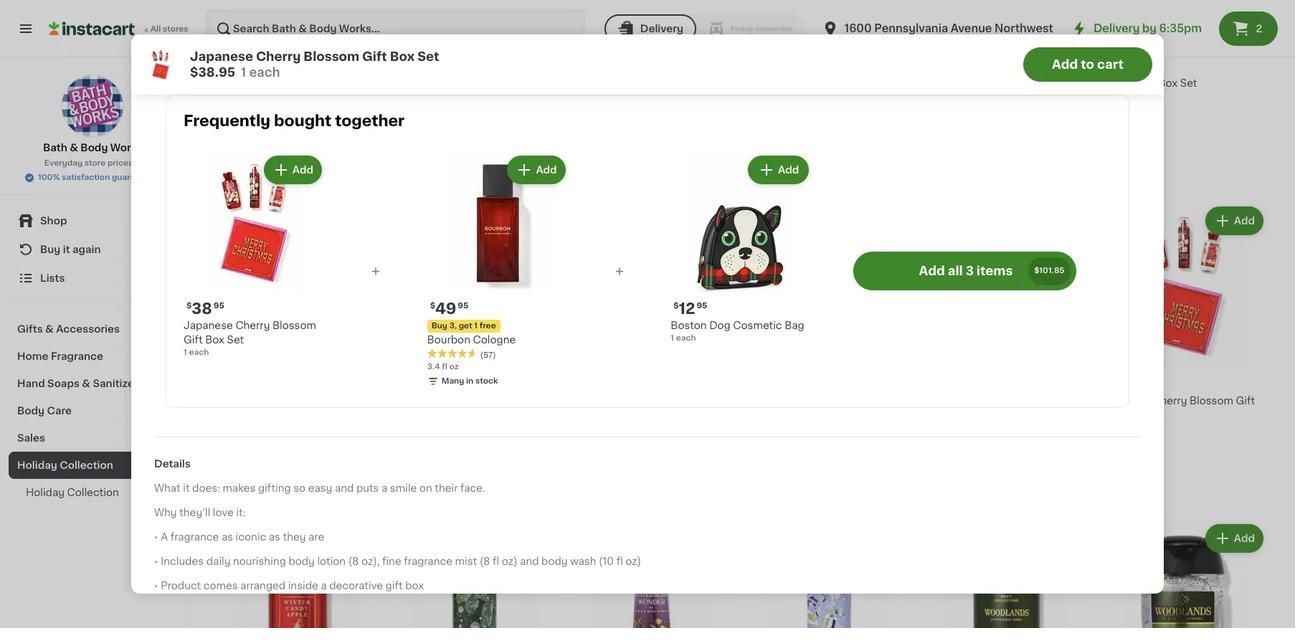 Task type: describe. For each thing, give the bounding box(es) containing it.
fragrance
[[51, 351, 103, 361]]

$15.95 element
[[924, 57, 1089, 76]]

1 oz) from the left
[[502, 557, 517, 567]]

items for fourth see eligible items button
[[846, 172, 875, 182]]

holiday collection for 1st holiday collection link from the bottom
[[26, 488, 119, 498]]

bag
[[785, 321, 804, 331]]

hand soaps & sanitizers
[[17, 379, 144, 389]]

$ for 38
[[186, 302, 192, 310]]

bourbon
[[427, 335, 470, 345]]

• for • a fragrance as iconic as they are
[[154, 533, 158, 543]]

• for • product comes arranged inside a decorative gift box
[[154, 581, 158, 591]]

each inside japanese cherry blossom gift box set 1 each
[[189, 348, 209, 356]]

2 see from the left
[[429, 172, 449, 182]]

box
[[405, 581, 424, 591]]

sales link
[[9, 425, 177, 452]]

1600 pennsylvania avenue northwest button
[[822, 9, 1053, 49]]

woodlands
[[746, 93, 803, 103]]

• a fragrance as iconic as they are
[[154, 533, 324, 543]]

buy 3, get 1 free for 49
[[431, 322, 496, 330]]

cherry inside 38 japanese cherry blossom gift box set
[[1153, 396, 1187, 406]]

box inside 38 japanese cherry blossom gift box set
[[1101, 410, 1120, 420]]

mist
[[455, 557, 477, 567]]

nourishing
[[233, 557, 286, 567]]

1 eligible from the left
[[274, 172, 312, 182]]

1 inside the 'japanese cherry blossom gift box set $38.95 1 each'
[[241, 67, 246, 78]]

95 for 38
[[214, 302, 224, 310]]

gifts & accessories
[[17, 324, 120, 334]]

6:35pm
[[1159, 23, 1202, 34]]

buy 3, get 1 free for 18
[[219, 80, 284, 87]]

(9)
[[268, 123, 280, 131]]

add all 3 items
[[919, 266, 1013, 277]]

fl right the mist
[[493, 557, 499, 567]]

delivery button
[[604, 14, 696, 43]]

see eligible items for fourth see eligible items button
[[784, 172, 875, 182]]

inside
[[288, 581, 318, 591]]

wonder for lotion
[[986, 93, 1025, 103]]

$ 18 95
[[218, 59, 253, 74]]

0 vertical spatial holiday
[[17, 460, 57, 470]]

49
[[435, 301, 456, 316]]

boston
[[671, 321, 707, 331]]

3, for 49
[[449, 322, 457, 330]]

pennsylvania
[[874, 23, 948, 34]]

nourishing
[[924, 107, 978, 117]]

cream inside winter candy apple ultimate hydration body cream
[[651, 107, 685, 117]]

2 (8 from the left
[[480, 557, 490, 567]]

prices
[[107, 159, 133, 167]]

fizz
[[215, 107, 234, 117]]

a
[[161, 533, 168, 543]]

3.4
[[427, 363, 440, 371]]

100% satisfaction guarantee
[[38, 174, 153, 181]]

38 inside 38 japanese cherry blossom gift box set
[[1109, 376, 1129, 392]]

delivery for delivery
[[640, 24, 683, 34]]

japanese for each
[[184, 321, 233, 331]]

gift for $ 38 ocean gift box set 1 each
[[1137, 78, 1156, 88]]

gifts & accessories link
[[9, 316, 177, 343]]

soaps
[[47, 379, 80, 389]]

4 see from the left
[[784, 172, 803, 182]]

home
[[17, 351, 48, 361]]

fl right 3.4
[[442, 363, 447, 371]]

wash
[[570, 557, 596, 567]]

100%
[[38, 174, 60, 181]]

$38.95
[[190, 67, 235, 78]]

product
[[161, 581, 201, 591]]

does:
[[192, 484, 220, 494]]

1 inside boston dog cosmetic bag 1 each
[[671, 334, 674, 342]]

$101.85
[[1034, 267, 1065, 275]]

puts
[[356, 484, 379, 494]]

lists
[[40, 273, 65, 283]]

$ for 49
[[430, 302, 435, 310]]

what it does: makes gifting so easy and puts a smile on their face.
[[154, 484, 485, 494]]

includes
[[161, 557, 204, 567]]

buy it again link
[[9, 235, 177, 264]]

0 vertical spatial a
[[381, 484, 387, 494]]

they
[[283, 533, 306, 543]]

2 as from the left
[[269, 533, 280, 543]]

all stores link
[[49, 9, 189, 49]]

everyday
[[44, 159, 83, 167]]

• includes daily nourishing body lotion (8 oz), fine fragrance mist (8 fl oz) and body wash (10 fl oz)
[[154, 557, 641, 567]]

cart
[[1097, 59, 1124, 70]]

japanese for 1
[[190, 51, 253, 62]]

many in stock down 3.4 fl oz
[[441, 377, 498, 385]]

1 up bourbon cologne
[[474, 322, 478, 330]]

add to cart
[[1052, 59, 1124, 70]]

again
[[72, 245, 101, 255]]

home fragrance
[[17, 351, 103, 361]]

38 for 38
[[192, 301, 212, 316]]

service type group
[[604, 14, 804, 43]]

body inside winter candy apple ultimate hydration body cream
[[622, 107, 649, 117]]

17
[[400, 59, 416, 74]]

in down winterberry wonder ultimate hydration body cream
[[431, 149, 439, 157]]

stock down the woodlands ultimate hydration body cream
[[795, 149, 817, 157]]

gift
[[386, 581, 403, 591]]

woodlands ultimate hydration body cream
[[746, 93, 901, 117]]

love
[[213, 508, 234, 518]]

arranged
[[240, 581, 286, 591]]

2 see eligible items button from the left
[[392, 165, 558, 189]]

winter candy apple ultimate hydration body cream button
[[569, 0, 735, 162]]

satisfaction
[[62, 174, 110, 181]]

2
[[1256, 24, 1262, 34]]

delivery by 6:35pm link
[[1071, 20, 1202, 37]]

95 for 17
[[417, 60, 428, 67]]

frequently
[[184, 113, 270, 128]]

product group containing 17
[[392, 0, 558, 189]]

fine
[[382, 557, 401, 567]]

everyday store prices link
[[44, 158, 141, 169]]

candy for lotion
[[251, 93, 284, 103]]

body inside the woodlands ultimate hydration body cream
[[746, 107, 773, 117]]

each inside the 'japanese cherry blossom gift box set $38.95 1 each'
[[249, 67, 280, 78]]

lotion
[[317, 557, 346, 567]]

1 horizontal spatial and
[[520, 557, 539, 567]]

1 vertical spatial collection
[[67, 488, 119, 498]]

accessories
[[56, 324, 120, 334]]

buy inside buy it again link
[[40, 245, 61, 255]]

set for $ 38 ocean gift box set 1 each
[[1180, 78, 1197, 88]]

delivery by 6:35pm
[[1093, 23, 1202, 34]]

cherry for 1
[[256, 51, 301, 62]]

each inside boston dog cosmetic bag 1 each
[[676, 334, 696, 342]]

many down 3.4 fl oz
[[441, 377, 464, 385]]

3, for 18
[[237, 80, 245, 87]]

why they'll love it:
[[154, 508, 246, 518]]

blossom for japanese cherry blossom gift box set $38.95 1 each
[[304, 51, 359, 62]]

northwest
[[995, 23, 1053, 34]]

100% satisfaction guarantee button
[[24, 169, 162, 184]]

$ 17 95
[[395, 59, 428, 74]]

gift for japanese cherry blossom gift box set $38.95 1 each
[[362, 51, 387, 62]]

hydration inside winterberry wonder ultimate hydration body cream
[[392, 107, 442, 117]]

2 eligible from the left
[[452, 172, 489, 182]]

many in stock down winterberry wonder ultimate hydration body cream
[[407, 149, 463, 157]]

bought
[[274, 113, 331, 128]]

guarantee
[[112, 174, 153, 181]]

on
[[419, 484, 432, 494]]

wonder for cream
[[455, 93, 494, 103]]

see eligible items for third see eligible items button from the right
[[429, 172, 521, 182]]

get for 49
[[459, 322, 472, 330]]

38 for ocean gift box set
[[1109, 59, 1129, 74]]

3 eligible from the left
[[629, 172, 666, 182]]

winter candy apple ultimate hydration body cream
[[569, 93, 715, 117]]

gifting
[[258, 484, 291, 494]]

1 inside $ 38 ocean gift box set 1 each
[[1101, 92, 1104, 100]]

bath & body works logo image
[[61, 75, 124, 138]]

ocean
[[1101, 78, 1134, 88]]

lotion inside winter candy apple shimmer fizz body lotion
[[266, 107, 298, 117]]

0 horizontal spatial fragrance
[[170, 533, 219, 543]]

it for what
[[183, 484, 190, 494]]

12
[[679, 301, 695, 316]]

product group containing winter candy apple ultimate hydration body cream
[[569, 0, 735, 189]]

their
[[435, 484, 458, 494]]

body inside winter candy apple shimmer fizz body lotion
[[237, 107, 264, 117]]

so
[[293, 484, 306, 494]]

buy it again
[[40, 245, 101, 255]]

winterberry for nourishing
[[924, 93, 983, 103]]

oz for 3.4 fl oz
[[449, 363, 459, 371]]

hydration inside winter candy apple ultimate hydration body cream
[[569, 107, 619, 117]]

body care
[[17, 406, 72, 416]]

makes
[[223, 484, 256, 494]]

decorative
[[329, 581, 383, 591]]

store
[[84, 159, 106, 167]]

2 button
[[1219, 11, 1278, 46]]

ultimate inside winterberry wonder ultimate hydration body cream
[[497, 93, 539, 103]]

fl inside button
[[939, 409, 944, 417]]

$ for 17
[[395, 60, 400, 67]]



Task type: locate. For each thing, give the bounding box(es) containing it.
3, up bourbon
[[449, 322, 457, 330]]

stores
[[163, 25, 188, 33]]

0 vertical spatial get
[[247, 80, 260, 87]]

box for $ 38 ocean gift box set 1 each
[[1158, 78, 1178, 88]]

oz) right the mist
[[502, 557, 517, 567]]

set for japanese cherry blossom gift box set 1 each
[[227, 335, 244, 345]]

1 horizontal spatial buy 3, get 1 free
[[431, 322, 496, 330]]

box inside japanese cherry blossom gift box set 1 each
[[205, 335, 224, 345]]

2 holiday collection link from the top
[[9, 479, 177, 506]]

1 as from the left
[[221, 533, 233, 543]]

frequently bought together
[[184, 113, 405, 128]]

1 horizontal spatial candy
[[605, 93, 638, 103]]

body
[[289, 557, 315, 567], [541, 557, 568, 567]]

0 horizontal spatial oz
[[449, 363, 459, 371]]

95 for 12
[[697, 302, 707, 310]]

1 vertical spatial cherry
[[235, 321, 270, 331]]

$ inside $ 38 95
[[186, 302, 192, 310]]

apple for cream
[[641, 93, 670, 103]]

holiday collection link down body care link
[[9, 452, 177, 479]]

shop
[[40, 216, 67, 226]]

1 cream from the left
[[474, 107, 508, 117]]

0 vertical spatial •
[[154, 533, 158, 543]]

$ 12 95
[[674, 301, 707, 316]]

they'll
[[179, 508, 210, 518]]

holiday collection for first holiday collection link from the top of the page
[[17, 460, 113, 470]]

it
[[63, 245, 70, 255], [183, 484, 190, 494]]

0 horizontal spatial apple
[[287, 93, 316, 103]]

& for gifts
[[45, 324, 54, 334]]

1 vertical spatial buy 3, get 1 free
[[431, 322, 496, 330]]

cream
[[474, 107, 508, 117], [651, 107, 685, 117], [776, 107, 809, 117]]

1 vertical spatial holiday collection
[[26, 488, 119, 498]]

cherry inside the 'japanese cherry blossom gift box set $38.95 1 each'
[[256, 51, 301, 62]]

0 horizontal spatial body
[[289, 557, 315, 567]]

(57)
[[480, 351, 496, 359]]

2 vertical spatial blossom
[[1190, 396, 1233, 406]]

add inside button
[[1052, 59, 1078, 70]]

1 horizontal spatial get
[[459, 322, 472, 330]]

95 inside $ 49 95
[[458, 302, 468, 310]]

as
[[221, 533, 233, 543], [269, 533, 280, 543]]

wonder inside winterberry wonder daily nourishing body lotion
[[986, 93, 1025, 103]]

why
[[154, 508, 177, 518]]

free for 18
[[268, 80, 284, 87]]

1 horizontal spatial cream
[[651, 107, 685, 117]]

in down frequently
[[254, 149, 261, 157]]

3
[[966, 266, 974, 277]]

set for japanese cherry blossom gift box set $38.95 1 each
[[417, 51, 439, 62]]

2 cream from the left
[[651, 107, 685, 117]]

fl right (10
[[616, 557, 623, 567]]

fl
[[442, 363, 447, 371], [939, 409, 944, 417], [493, 557, 499, 567], [616, 557, 623, 567]]

2 horizontal spatial buy
[[431, 322, 447, 330]]

each down ocean
[[1106, 92, 1126, 100]]

3 see from the left
[[606, 172, 626, 182]]

0 vertical spatial holiday collection
[[17, 460, 113, 470]]

by
[[1142, 23, 1157, 34]]

3, down "$ 18 95"
[[237, 80, 245, 87]]

★★★★★
[[215, 121, 265, 131], [215, 121, 265, 131], [392, 121, 442, 131], [392, 121, 442, 131], [427, 349, 477, 359], [427, 349, 477, 359]]

get up bourbon cologne
[[459, 322, 472, 330]]

0 horizontal spatial hydration
[[392, 107, 442, 117]]

$ for 12
[[674, 302, 679, 310]]

0 vertical spatial fragrance
[[170, 533, 219, 543]]

apple down the delivery button
[[641, 93, 670, 103]]

winterberry inside winterberry wonder daily nourishing body lotion
[[924, 93, 983, 103]]

0 horizontal spatial winter
[[215, 93, 248, 103]]

box inside the 'japanese cherry blossom gift box set $38.95 1 each'
[[390, 51, 415, 62]]

1 horizontal spatial winterberry
[[924, 93, 983, 103]]

avenue
[[951, 23, 992, 34]]

oz) right (10
[[626, 557, 641, 567]]

95 inside the $ 12 95
[[697, 302, 707, 310]]

&
[[70, 143, 78, 153], [45, 324, 54, 334], [82, 379, 90, 389]]

0 horizontal spatial ultimate
[[497, 93, 539, 103]]

japanese cherry blossom gift box set $38.95 1 each
[[190, 51, 439, 78]]

shimmer
[[318, 93, 364, 103]]

cream inside winterberry wonder ultimate hydration body cream
[[474, 107, 508, 117]]

1 horizontal spatial hydration
[[569, 107, 619, 117]]

2 body from the left
[[541, 557, 568, 567]]

blossom inside japanese cherry blossom gift box set 1 each
[[272, 321, 316, 331]]

0 horizontal spatial winterberry
[[392, 93, 452, 103]]

daily
[[1028, 93, 1054, 103]]

0.5 fl oz button
[[924, 204, 1089, 419]]

1 vertical spatial a
[[321, 581, 327, 591]]

95 inside "$ 18 95"
[[242, 60, 253, 67]]

many in stock down the woodlands
[[761, 149, 817, 157]]

and left puts
[[335, 484, 354, 494]]

4 see eligible items from the left
[[784, 172, 875, 182]]

1 ultimate from the left
[[497, 93, 539, 103]]

1 apple from the left
[[287, 93, 316, 103]]

0 horizontal spatial a
[[321, 581, 327, 591]]

all
[[151, 25, 161, 33]]

many in stock
[[229, 149, 286, 157], [407, 149, 463, 157], [761, 149, 817, 157], [441, 377, 498, 385]]

everyday store prices
[[44, 159, 133, 167]]

lotion
[[266, 107, 298, 117], [1010, 107, 1042, 117]]

free for 49
[[480, 322, 496, 330]]

0 vertical spatial cherry
[[256, 51, 301, 62]]

1 horizontal spatial fragrance
[[404, 557, 452, 567]]

gifts
[[17, 324, 43, 334]]

1 see eligible items button from the left
[[215, 165, 381, 189]]

japanese
[[190, 51, 253, 62], [184, 321, 233, 331], [1101, 396, 1150, 406]]

gift inside 38 japanese cherry blossom gift box set
[[1236, 396, 1255, 406]]

many down frequently
[[229, 149, 252, 157]]

winter for fizz
[[215, 93, 248, 103]]

2 lotion from the left
[[1010, 107, 1042, 117]]

2 oz) from the left
[[626, 557, 641, 567]]

works
[[110, 143, 143, 153]]

body inside winterberry wonder daily nourishing body lotion
[[981, 107, 1008, 117]]

& for bath
[[70, 143, 78, 153]]

1 vertical spatial &
[[45, 324, 54, 334]]

body inside winterberry wonder ultimate hydration body cream
[[445, 107, 472, 117]]

$ 38 95
[[186, 301, 224, 316]]

3 ultimate from the left
[[806, 93, 848, 103]]

lotion inside winterberry wonder daily nourishing body lotion
[[1010, 107, 1042, 117]]

0 vertical spatial 38
[[1109, 59, 1129, 74]]

1 horizontal spatial oz
[[946, 409, 955, 417]]

38 japanese cherry blossom gift box set
[[1101, 376, 1255, 420]]

stock down (57) on the bottom
[[475, 377, 498, 385]]

it right what
[[183, 484, 190, 494]]

dog
[[709, 321, 731, 331]]

2 vertical spatial 38
[[1109, 376, 1129, 392]]

0 horizontal spatial lotion
[[266, 107, 298, 117]]

product group containing woodlands ultimate hydration body cream
[[746, 0, 912, 189]]

lotion down daily
[[1010, 107, 1042, 117]]

1 down the boston
[[671, 334, 674, 342]]

delivery for delivery by 6:35pm
[[1093, 23, 1140, 34]]

fl right 0.5
[[939, 409, 944, 417]]

1 lotion from the left
[[266, 107, 298, 117]]

1 vertical spatial holiday
[[26, 488, 65, 498]]

winter for hydration
[[569, 93, 602, 103]]

blossom inside the 'japanese cherry blossom gift box set $38.95 1 each'
[[304, 51, 359, 62]]

0 horizontal spatial buy 3, get 1 free
[[219, 80, 284, 87]]

free up cologne at the bottom left of the page
[[480, 322, 496, 330]]

$ inside "$ 18 95"
[[218, 60, 223, 67]]

1 vertical spatial blossom
[[272, 321, 316, 331]]

1 vertical spatial 3,
[[449, 322, 457, 330]]

2 horizontal spatial cream
[[776, 107, 809, 117]]

candy for cream
[[605, 93, 638, 103]]

1 horizontal spatial lotion
[[1010, 107, 1042, 117]]

1 horizontal spatial apple
[[641, 93, 670, 103]]

2 horizontal spatial hydration
[[851, 93, 901, 103]]

buy down 18
[[219, 80, 235, 87]]

2 vertical spatial japanese
[[1101, 396, 1150, 406]]

0.5
[[924, 409, 937, 417]]

2 horizontal spatial &
[[82, 379, 90, 389]]

2 vertical spatial cherry
[[1153, 396, 1187, 406]]

holiday collection
[[17, 460, 113, 470], [26, 488, 119, 498]]

items
[[315, 172, 344, 182], [492, 172, 521, 182], [669, 172, 698, 182], [846, 172, 875, 182], [977, 266, 1013, 277]]

1 horizontal spatial delivery
[[1093, 23, 1140, 34]]

0 vertical spatial collection
[[60, 460, 113, 470]]

None search field
[[205, 9, 586, 49]]

2 vertical spatial &
[[82, 379, 90, 389]]

1 vertical spatial free
[[480, 322, 496, 330]]

95 inside $ 17 95
[[417, 60, 428, 67]]

• left product
[[154, 581, 158, 591]]

each inside $ 38 ocean gift box set 1 each
[[1106, 92, 1126, 100]]

a
[[381, 484, 387, 494], [321, 581, 327, 591]]

95 right 18
[[242, 60, 253, 67]]

see eligible items for 3rd see eligible items button
[[606, 172, 698, 182]]

0 vertical spatial &
[[70, 143, 78, 153]]

bath
[[43, 143, 67, 153]]

0 horizontal spatial (8
[[348, 557, 359, 567]]

candy
[[251, 93, 284, 103], [605, 93, 638, 103]]

1 down $ 38 95
[[184, 348, 187, 356]]

it for buy
[[63, 245, 70, 255]]

comes
[[203, 581, 238, 591]]

and left wash
[[520, 557, 539, 567]]

38 inside $ 38 ocean gift box set 1 each
[[1109, 59, 1129, 74]]

oz)
[[502, 557, 517, 567], [626, 557, 641, 567]]

each right 18
[[249, 67, 280, 78]]

all stores
[[151, 25, 188, 33]]

winterberry inside winterberry wonder ultimate hydration body cream
[[392, 93, 452, 103]]

0 vertical spatial oz
[[449, 363, 459, 371]]

ultimate inside winter candy apple ultimate hydration body cream
[[673, 93, 715, 103]]

gift inside japanese cherry blossom gift box set 1 each
[[184, 335, 203, 345]]

details
[[154, 459, 191, 469]]

japanese inside japanese cherry blossom gift box set 1 each
[[184, 321, 233, 331]]

wonder inside winterberry wonder ultimate hydration body cream
[[455, 93, 494, 103]]

1 vertical spatial fragrance
[[404, 557, 452, 567]]

1 horizontal spatial body
[[541, 557, 568, 567]]

95 right 17 in the top of the page
[[417, 60, 428, 67]]

blossom for japanese cherry blossom gift box set 1 each
[[272, 321, 316, 331]]

95 inside $ 38 95
[[214, 302, 224, 310]]

cherry inside japanese cherry blossom gift box set 1 each
[[235, 321, 270, 331]]

1 horizontal spatial free
[[480, 322, 496, 330]]

buy 3, get 1 free up bourbon cologne
[[431, 322, 496, 330]]

apple for lotion
[[287, 93, 316, 103]]

2 candy from the left
[[605, 93, 638, 103]]

iconic
[[236, 533, 266, 543]]

0 horizontal spatial cream
[[474, 107, 508, 117]]

1 horizontal spatial &
[[70, 143, 78, 153]]

0 vertical spatial 3,
[[237, 80, 245, 87]]

1 vertical spatial oz
[[946, 409, 955, 417]]

2 vertical spatial •
[[154, 581, 158, 591]]

1 vertical spatial japanese
[[184, 321, 233, 331]]

0 horizontal spatial it
[[63, 245, 70, 255]]

instacart logo image
[[49, 20, 135, 37]]

buy 3, get 1 free down "$ 18 95"
[[219, 80, 284, 87]]

winter inside winter candy apple ultimate hydration body cream
[[569, 93, 602, 103]]

eligible
[[274, 172, 312, 182], [452, 172, 489, 182], [629, 172, 666, 182], [806, 172, 843, 182]]

oz right 0.5
[[946, 409, 955, 417]]

3 see eligible items button from the left
[[569, 165, 735, 189]]

95 for 18
[[242, 60, 253, 67]]

& right gifts
[[45, 324, 54, 334]]

3 see eligible items from the left
[[606, 172, 698, 182]]

each down $ 38 95
[[189, 348, 209, 356]]

2 • from the top
[[154, 557, 158, 567]]

japanese inside the 'japanese cherry blossom gift box set $38.95 1 each'
[[190, 51, 253, 62]]

0 horizontal spatial oz)
[[502, 557, 517, 567]]

$ right to
[[1104, 60, 1109, 67]]

set inside $ 38 ocean gift box set 1 each
[[1180, 78, 1197, 88]]

gift for japanese cherry blossom gift box set 1 each
[[184, 335, 203, 345]]

1 winter from the left
[[215, 93, 248, 103]]

1 wonder from the left
[[455, 93, 494, 103]]

1 vertical spatial buy
[[40, 245, 61, 255]]

95 right 49
[[458, 302, 468, 310]]

$ inside $ 38 ocean gift box set 1 each
[[1104, 60, 1109, 67]]

1 horizontal spatial oz)
[[626, 557, 641, 567]]

items for 3rd see eligible items button
[[669, 172, 698, 182]]

get down "$ 18 95"
[[247, 80, 260, 87]]

1 horizontal spatial it
[[183, 484, 190, 494]]

0 vertical spatial buy 3, get 1 free
[[219, 80, 284, 87]]

add to cart button
[[1023, 47, 1152, 82]]

apple inside winter candy apple shimmer fizz body lotion
[[287, 93, 316, 103]]

1 horizontal spatial wonder
[[986, 93, 1025, 103]]

0 vertical spatial blossom
[[304, 51, 359, 62]]

set inside japanese cherry blossom gift box set 1 each
[[227, 335, 244, 345]]

2 apple from the left
[[641, 93, 670, 103]]

$ inside $ 17 95
[[395, 60, 400, 67]]

body left wash
[[541, 557, 568, 567]]

apple up bought
[[287, 93, 316, 103]]

95 right 12
[[697, 302, 707, 310]]

• left "includes" on the bottom left of page
[[154, 557, 158, 567]]

gift inside the 'japanese cherry blossom gift box set $38.95 1 each'
[[362, 51, 387, 62]]

1 vertical spatial 38
[[192, 301, 212, 316]]

1 body from the left
[[289, 557, 315, 567]]

0 horizontal spatial candy
[[251, 93, 284, 103]]

winterberry up nourishing at the top right
[[924, 93, 983, 103]]

bourbon cologne
[[427, 335, 516, 345]]

2 wonder from the left
[[986, 93, 1025, 103]]

cherry for each
[[235, 321, 270, 331]]

(10
[[599, 557, 614, 567]]

easy
[[308, 484, 332, 494]]

0 horizontal spatial and
[[335, 484, 354, 494]]

2 vertical spatial buy
[[431, 322, 447, 330]]

many down the woodlands
[[761, 149, 784, 157]]

$ inside the $ 12 95
[[674, 302, 679, 310]]

in down the woodlands
[[785, 149, 793, 157]]

free
[[268, 80, 284, 87], [480, 322, 496, 330]]

$ 49 95
[[430, 301, 468, 316]]

3 • from the top
[[154, 581, 158, 591]]

face.
[[460, 484, 485, 494]]

0 vertical spatial it
[[63, 245, 70, 255]]

buy for 18
[[219, 80, 235, 87]]

japanese inside 38 japanese cherry blossom gift box set
[[1101, 396, 1150, 406]]

free up winter candy apple shimmer fizz body lotion
[[268, 80, 284, 87]]

1 down ocean
[[1101, 92, 1104, 100]]

2 see eligible items from the left
[[429, 172, 521, 182]]

buy up lists
[[40, 245, 61, 255]]

winterberry wonder daily nourishing body lotion button
[[924, 0, 1089, 145]]

candy inside winter candy apple ultimate hydration body cream
[[605, 93, 638, 103]]

• left a
[[154, 533, 158, 543]]

items for 1st see eligible items button from left
[[315, 172, 344, 182]]

1 horizontal spatial a
[[381, 484, 387, 494]]

1 vertical spatial and
[[520, 557, 539, 567]]

& right soaps
[[82, 379, 90, 389]]

stock down (9)
[[263, 149, 286, 157]]

buy for 49
[[431, 322, 447, 330]]

0 horizontal spatial get
[[247, 80, 260, 87]]

ultimate inside the woodlands ultimate hydration body cream
[[806, 93, 848, 103]]

all
[[948, 266, 963, 277]]

1 vertical spatial get
[[459, 322, 472, 330]]

1 horizontal spatial 3,
[[449, 322, 457, 330]]

38
[[1109, 59, 1129, 74], [192, 301, 212, 316], [1109, 376, 1129, 392]]

(8 right the mist
[[480, 557, 490, 567]]

it left again
[[63, 245, 70, 255]]

blossom inside 38 japanese cherry blossom gift box set
[[1190, 396, 1233, 406]]

1 horizontal spatial (8
[[480, 557, 490, 567]]

sanitizers
[[93, 379, 144, 389]]

stock down winterberry wonder ultimate hydration body cream
[[440, 149, 463, 157]]

1 vertical spatial it
[[183, 484, 190, 494]]

$ up bourbon
[[430, 302, 435, 310]]

candy inside winter candy apple shimmer fizz body lotion
[[251, 93, 284, 103]]

holiday collection link
[[9, 452, 177, 479], [9, 479, 177, 506]]

hand soaps & sanitizers link
[[9, 370, 177, 397]]

oz inside button
[[946, 409, 955, 417]]

$ up fizz
[[218, 60, 223, 67]]

fragrance up "box"
[[404, 557, 452, 567]]

1 see eligible items from the left
[[252, 172, 344, 182]]

2 horizontal spatial ultimate
[[806, 93, 848, 103]]

1 winterberry from the left
[[392, 93, 452, 103]]

95 for 49
[[458, 302, 468, 310]]

• for • includes daily nourishing body lotion (8 oz), fine fragrance mist (8 fl oz) and body wash (10 fl oz)
[[154, 557, 158, 567]]

2 winter from the left
[[569, 93, 602, 103]]

(8 left oz),
[[348, 557, 359, 567]]

0 vertical spatial free
[[268, 80, 284, 87]]

set
[[417, 51, 439, 62], [1180, 78, 1197, 88], [227, 335, 244, 345], [1122, 410, 1139, 420]]

1 (8 from the left
[[348, 557, 359, 567]]

$ up the boston
[[674, 302, 679, 310]]

product group containing 12
[[671, 153, 812, 344]]

home fragrance link
[[9, 343, 177, 370]]

body up inside
[[289, 557, 315, 567]]

product group containing 18
[[215, 0, 381, 189]]

oz for 0.5 fl oz
[[946, 409, 955, 417]]

a right inside
[[321, 581, 327, 591]]

1 up winter candy apple shimmer fizz body lotion
[[262, 80, 266, 87]]

3,
[[237, 80, 245, 87], [449, 322, 457, 330]]

fragrance down they'll
[[170, 533, 219, 543]]

3 cream from the left
[[776, 107, 809, 117]]

1 • from the top
[[154, 533, 158, 543]]

set inside 38 japanese cherry blossom gift box set
[[1122, 410, 1139, 420]]

0 vertical spatial buy
[[219, 80, 235, 87]]

buy 3, get 1 free
[[219, 80, 284, 87], [431, 322, 496, 330]]

box inside $ 38 ocean gift box set 1 each
[[1158, 78, 1178, 88]]

items for third see eligible items button from the right
[[492, 172, 521, 182]]

each down the boston
[[676, 334, 696, 342]]

product group
[[215, 0, 381, 189], [392, 0, 558, 189], [569, 0, 735, 189], [746, 0, 912, 189], [184, 153, 325, 359], [427, 153, 568, 390], [671, 153, 812, 344], [392, 204, 558, 475], [569, 204, 735, 507], [1101, 204, 1266, 434], [215, 521, 381, 628], [1101, 521, 1266, 628]]

buy up bourbon
[[431, 322, 447, 330]]

95 up japanese cherry blossom gift box set 1 each
[[214, 302, 224, 310]]

it:
[[236, 508, 246, 518]]

to
[[1081, 59, 1094, 70]]

0 horizontal spatial wonder
[[455, 93, 494, 103]]

1 holiday collection link from the top
[[9, 452, 177, 479]]

1 inside japanese cherry blossom gift box set 1 each
[[184, 348, 187, 356]]

a right puts
[[381, 484, 387, 494]]

holiday collection link down sales link at the bottom left of the page
[[9, 479, 177, 506]]

winter inside winter candy apple shimmer fizz body lotion
[[215, 93, 248, 103]]

& up everyday
[[70, 143, 78, 153]]

many down winterberry wonder ultimate hydration body cream
[[407, 149, 429, 157]]

1 horizontal spatial buy
[[219, 80, 235, 87]]

1 horizontal spatial as
[[269, 533, 280, 543]]

in down bourbon cologne
[[466, 377, 473, 385]]

cosmetic
[[733, 321, 782, 331]]

hydration inside the woodlands ultimate hydration body cream
[[851, 93, 901, 103]]

0 horizontal spatial free
[[268, 80, 284, 87]]

see eligible items for 1st see eligible items button from left
[[252, 172, 344, 182]]

1 horizontal spatial winter
[[569, 93, 602, 103]]

$ up japanese cherry blossom gift box set 1 each
[[186, 302, 192, 310]]

$ inside $ 49 95
[[430, 302, 435, 310]]

daily
[[206, 557, 231, 567]]

are
[[308, 533, 324, 543]]

lotion up (9)
[[266, 107, 298, 117]]

(8
[[348, 557, 359, 567], [480, 557, 490, 567]]

box for japanese cherry blossom gift box set $38.95 1 each
[[390, 51, 415, 62]]

japanese cherry blossom gift box set 1 each
[[184, 321, 316, 356]]

box for japanese cherry blossom gift box set 1 each
[[205, 335, 224, 345]]

0 vertical spatial japanese
[[190, 51, 253, 62]]

product group containing 49
[[427, 153, 568, 390]]

1600
[[845, 23, 872, 34]]

4 see eligible items button from the left
[[746, 165, 912, 189]]

as left they
[[269, 533, 280, 543]]

cream inside the woodlands ultimate hydration body cream
[[776, 107, 809, 117]]

0 horizontal spatial as
[[221, 533, 233, 543]]

$ for 18
[[218, 60, 223, 67]]

gift inside $ 38 ocean gift box set 1 each
[[1137, 78, 1156, 88]]

winterberry down $ 17 95 on the left top of the page
[[392, 93, 452, 103]]

fragrance
[[170, 533, 219, 543], [404, 557, 452, 567]]

set inside the 'japanese cherry blossom gift box set $38.95 1 each'
[[417, 51, 439, 62]]

0 horizontal spatial &
[[45, 324, 54, 334]]

apple inside winter candy apple ultimate hydration body cream
[[641, 93, 670, 103]]

2 ultimate from the left
[[673, 93, 715, 103]]

0 horizontal spatial delivery
[[640, 24, 683, 34]]

0 vertical spatial and
[[335, 484, 354, 494]]

oz right 3.4
[[449, 363, 459, 371]]

1 vertical spatial •
[[154, 557, 158, 567]]

2 winterberry from the left
[[924, 93, 983, 103]]

add
[[1052, 59, 1078, 70], [292, 165, 313, 175], [536, 165, 557, 175], [779, 165, 800, 175], [525, 216, 546, 226], [703, 216, 724, 226], [1234, 216, 1255, 226], [919, 266, 945, 277], [1234, 533, 1255, 544]]

1 horizontal spatial ultimate
[[673, 93, 715, 103]]

1 candy from the left
[[251, 93, 284, 103]]

delivery inside button
[[640, 24, 683, 34]]

hydration
[[851, 93, 901, 103], [392, 107, 442, 117], [569, 107, 619, 117]]

1 right 18
[[241, 67, 246, 78]]

1 see from the left
[[252, 172, 272, 182]]

$ up together
[[395, 60, 400, 67]]

each
[[249, 67, 280, 78], [1106, 92, 1126, 100], [676, 334, 696, 342], [189, 348, 209, 356]]

smile
[[390, 484, 417, 494]]

0 horizontal spatial 3,
[[237, 80, 245, 87]]

many in stock down (9)
[[229, 149, 286, 157]]

get for 18
[[247, 80, 260, 87]]

together
[[335, 113, 405, 128]]

4 eligible from the left
[[806, 172, 843, 182]]

as left iconic
[[221, 533, 233, 543]]

0 horizontal spatial buy
[[40, 245, 61, 255]]

winterberry for hydration
[[392, 93, 452, 103]]



Task type: vqa. For each thing, say whether or not it's contained in the screenshot.
Face.
yes



